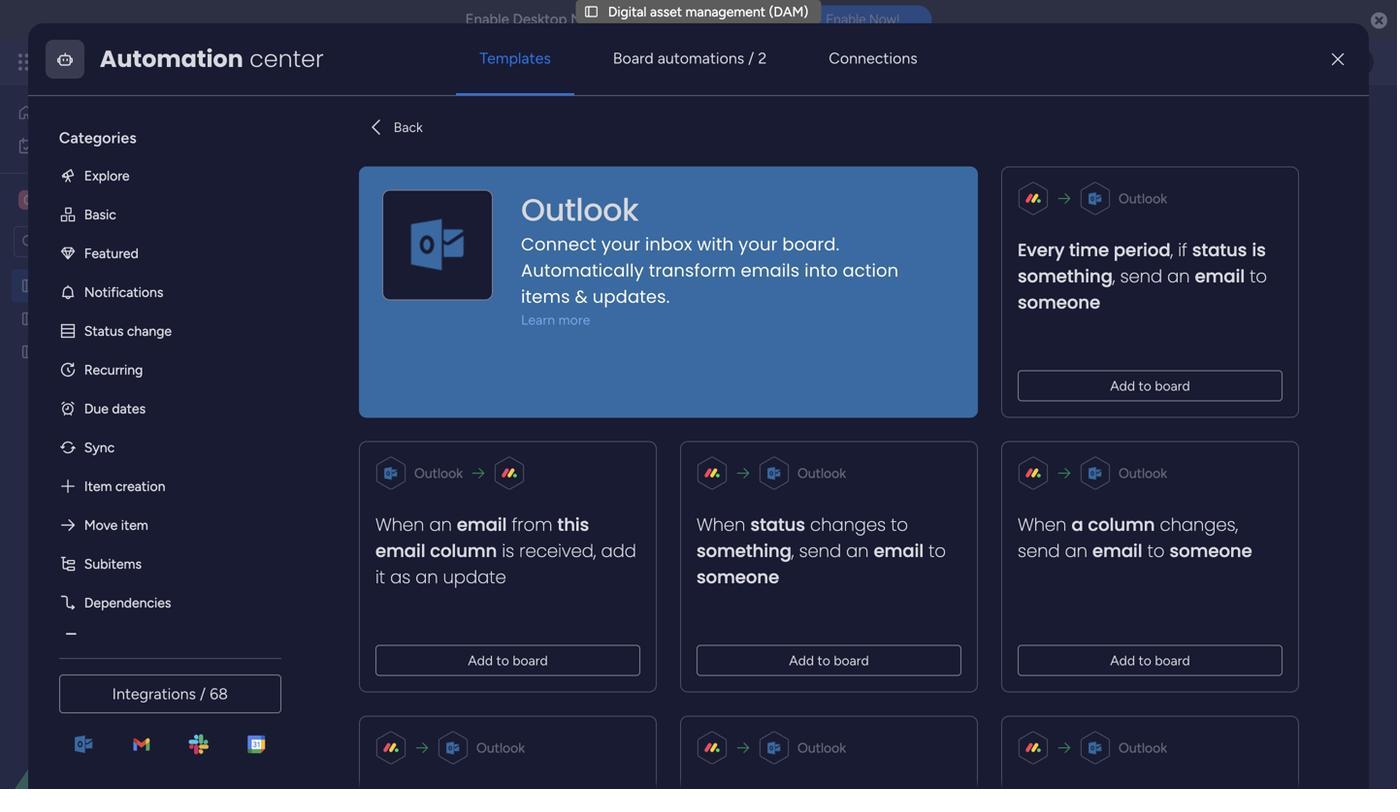 Task type: describe. For each thing, give the bounding box(es) containing it.
automatically
[[521, 258, 644, 283]]

subitems
[[84, 555, 142, 572]]

lottie animation element
[[0, 593, 248, 789]]

when for when an email from
[[375, 512, 424, 537]]

monday
[[86, 51, 153, 73]]

now!
[[870, 11, 900, 27]]

dapulse close image
[[1372, 11, 1388, 31]]

email inside every time period , if status is something , send an email to someone
[[1195, 264, 1245, 289]]

2 your from the left
[[739, 232, 778, 257]]

0 vertical spatial digital asset management (dam)
[[608, 3, 809, 20]]

to inside every time period , if status is something , send an email to someone
[[1250, 264, 1268, 289]]

board automations / 2
[[613, 49, 767, 67]]

this email column
[[375, 512, 589, 563]]

move item
[[84, 517, 148, 533]]

sync
[[84, 439, 115, 456]]

assets
[[109, 191, 153, 209]]

team
[[418, 182, 450, 199]]

integrate
[[1035, 182, 1090, 199]]

board
[[613, 49, 654, 67]]

as
[[390, 565, 411, 589]]

update
[[443, 565, 506, 589]]

recurring
[[84, 361, 143, 378]]

updates.
[[593, 284, 670, 309]]

add for changes, send an
[[1111, 652, 1136, 669]]

inbox
[[645, 232, 693, 257]]

categories
[[59, 128, 137, 147]]

is inside every time period , if status is something , send an email to someone
[[1252, 238, 1266, 262]]

redesign
[[167, 344, 219, 360]]

, inside when status changes to something , send an email to someone
[[792, 539, 794, 563]]

management inside list box
[[123, 278, 203, 294]]

due
[[84, 400, 109, 417]]

this inside learn more about this package of templates here: https://youtu.be/9x6_kyyrn_e see more
[[408, 147, 430, 164]]

when for when a column
[[1018, 512, 1067, 537]]

board for email
[[1155, 652, 1191, 669]]

no value
[[532, 659, 588, 675]]

1 horizontal spatial notifications
[[571, 11, 656, 28]]

item creation option
[[43, 467, 274, 506]]

Digital asset management (DAM) field
[[290, 100, 814, 144]]

board for this email column
[[513, 652, 548, 669]]

from
[[512, 512, 553, 537]]

items
[[521, 284, 570, 309]]

filter button
[[721, 226, 813, 257]]

item
[[84, 478, 112, 494]]

monday work management
[[86, 51, 302, 73]]

today
[[617, 306, 653, 322]]

add widget
[[450, 233, 521, 250]]

1 vertical spatial (dam)
[[710, 100, 810, 144]]

is inside is received, add it as an update
[[502, 539, 514, 563]]

1 vertical spatial digital asset management (dam)
[[295, 100, 810, 144]]

with
[[697, 232, 734, 257]]

creation
[[115, 478, 165, 494]]

this inside this email column
[[557, 512, 589, 537]]

my work link
[[12, 130, 236, 161]]

work for monday
[[157, 51, 192, 73]]

desktop
[[513, 11, 567, 28]]

enable now! button
[[794, 5, 932, 34]]

email inside this email column
[[375, 539, 425, 563]]

john smith image
[[1343, 47, 1374, 78]]

main
[[324, 182, 353, 199]]

featured
[[84, 245, 139, 261]]

due dates option
[[43, 389, 274, 428]]

when an email from
[[375, 512, 557, 537]]

learn inside learn more about this package of templates here: https://youtu.be/9x6_kyyrn_e see more
[[297, 147, 331, 164]]

2 vertical spatial digital asset management (dam)
[[46, 278, 246, 294]]

about
[[369, 147, 404, 164]]

when for when status changes to something , send an email to someone
[[697, 512, 746, 537]]

workload inside the team workload button
[[454, 182, 511, 199]]

collaborative whiteboard button
[[526, 175, 696, 206]]

my
[[45, 137, 63, 154]]

dependencies
[[84, 594, 171, 611]]

asset up creative requests
[[88, 278, 120, 294]]

workload inside workload field
[[322, 301, 408, 326]]

sync option
[[43, 428, 274, 467]]

/ inside 'button'
[[1296, 182, 1301, 199]]

column for a
[[1088, 512, 1155, 537]]

collaborative
[[540, 182, 621, 199]]

outlook connect your inbox with your board. automatically transform emails into action items & updates. learn more
[[521, 188, 899, 328]]

learn more link
[[521, 310, 927, 329]]

explore option
[[43, 156, 274, 195]]

table
[[357, 182, 389, 199]]

https://youtu.be/9x6_kyyrn_e
[[602, 147, 788, 164]]

2 vertical spatial (dam)
[[207, 278, 246, 294]]

battery
[[596, 721, 660, 745]]

categories heading
[[43, 111, 274, 156]]

status inside when status changes to something , send an email to someone
[[751, 512, 805, 537]]

templates button
[[456, 35, 574, 81]]

workspace selection element
[[18, 188, 156, 212]]

see plans image
[[322, 51, 339, 73]]

period
[[1114, 238, 1171, 262]]

today button
[[608, 298, 662, 331]]

main table button
[[294, 175, 403, 206]]

add to board for this email column
[[468, 652, 548, 669]]

on
[[659, 11, 679, 28]]

send inside when status changes to something , send an email to someone
[[799, 539, 841, 563]]

website homepage redesign
[[46, 344, 219, 360]]

dependencies option
[[43, 583, 274, 622]]

status change
[[84, 323, 172, 339]]

Workload field
[[317, 301, 412, 327]]

2 inside 'button'
[[1305, 182, 1312, 199]]

public board image
[[20, 343, 39, 361]]

change
[[127, 323, 172, 339]]

templates
[[480, 49, 551, 67]]

see
[[798, 146, 821, 163]]

something inside every time period , if status is something , send an email to someone
[[1018, 264, 1113, 289]]

an inside is received, add it as an update
[[415, 565, 438, 589]]

management up here:
[[490, 100, 703, 144]]

featured option
[[43, 234, 274, 273]]

c
[[23, 192, 33, 208]]

68
[[210, 685, 228, 703]]

homepage
[[99, 344, 164, 360]]

creative for creative requests
[[46, 311, 97, 327]]

0 vertical spatial (dam)
[[769, 3, 809, 20]]

integrate button
[[1001, 170, 1189, 211]]

this
[[682, 11, 709, 28]]

my work option
[[12, 130, 236, 161]]

public board image for digital asset management (dam)
[[20, 277, 39, 295]]

/ inside button
[[749, 49, 755, 67]]

item
[[121, 517, 148, 533]]



Task type: locate. For each thing, give the bounding box(es) containing it.
0 vertical spatial 2
[[758, 49, 767, 67]]

automation center
[[100, 42, 324, 75]]

subitems option
[[43, 544, 274, 583]]

1 horizontal spatial is
[[1252, 238, 1266, 262]]

0 vertical spatial workload
[[454, 182, 511, 199]]

0 horizontal spatial column
[[430, 539, 497, 563]]

2 vertical spatial ,
[[792, 539, 794, 563]]

0 vertical spatial ,
[[1171, 238, 1174, 262]]

1 horizontal spatial ,
[[1113, 264, 1116, 289]]

1 vertical spatial learn
[[521, 311, 555, 328]]

1 when from the left
[[375, 512, 424, 537]]

changes
[[810, 512, 886, 537]]

every
[[1018, 238, 1065, 262]]

2 horizontal spatial send
[[1121, 264, 1163, 289]]

0 vertical spatial something
[[1018, 264, 1113, 289]]

digital up about
[[295, 100, 392, 144]]

numbers
[[322, 721, 404, 745]]

management down featured option
[[123, 278, 203, 294]]

an inside every time period , if status is something , send an email to someone
[[1168, 264, 1190, 289]]

an down if
[[1168, 264, 1190, 289]]

0 horizontal spatial your
[[601, 232, 640, 257]]

work for my
[[67, 137, 96, 154]]

is received, add it as an update
[[375, 539, 636, 589]]

move
[[84, 517, 118, 533]]

team workload
[[418, 182, 511, 199]]

your up emails at the right top
[[739, 232, 778, 257]]

enable up templates button
[[466, 11, 509, 28]]

board for is
[[1155, 377, 1191, 394]]

add for changes to
[[789, 652, 814, 669]]

more up the "main table" button
[[334, 147, 365, 164]]

whiteboard
[[624, 182, 696, 199]]

0 vertical spatial work
[[157, 51, 192, 73]]

learn more about this package of templates here: https://youtu.be/9x6_kyyrn_e see more
[[297, 146, 856, 164]]

time
[[1069, 238, 1110, 262]]

recurring option
[[43, 350, 274, 389]]

option
[[0, 268, 248, 272]]

creative for creative assets
[[45, 191, 105, 209]]

basic option
[[43, 195, 274, 234]]

enable
[[466, 11, 509, 28], [826, 11, 866, 27]]

email up is received, add it as an update
[[457, 512, 507, 537]]

is down / 2 'button'
[[1252, 238, 1266, 262]]

something
[[1018, 264, 1113, 289], [697, 539, 792, 563]]

email down "when a column"
[[1093, 539, 1143, 563]]

send down 'period'
[[1121, 264, 1163, 289]]

0 horizontal spatial /
[[200, 685, 206, 703]]

board for something
[[834, 652, 869, 669]]

website
[[46, 344, 95, 360]]

asset inside button
[[334, 234, 366, 250]]

1 vertical spatial column
[[430, 539, 497, 563]]

1 vertical spatial status
[[751, 512, 805, 537]]

email inside when status changes to something , send an email to someone
[[874, 539, 924, 563]]

notifications option
[[43, 273, 274, 311]]

2 public board image from the top
[[20, 310, 39, 328]]

more
[[825, 146, 856, 163]]

digital left on
[[608, 3, 647, 20]]

my work
[[45, 137, 96, 154]]

is down from
[[502, 539, 514, 563]]

notifications up board
[[571, 11, 656, 28]]

Battery field
[[591, 721, 665, 746]]

add widget button
[[414, 226, 530, 257]]

asset up board automations / 2 button
[[650, 3, 682, 20]]

emails
[[741, 258, 800, 283]]

creative up website
[[46, 311, 97, 327]]

categories list box
[[43, 111, 289, 661]]

workload
[[454, 182, 511, 199], [322, 301, 408, 326]]

0 vertical spatial notifications
[[571, 11, 656, 28]]

0 horizontal spatial 2
[[758, 49, 767, 67]]

1 horizontal spatial send
[[1018, 539, 1060, 563]]

workspace image
[[18, 189, 38, 211]]

notifications up requests
[[84, 284, 163, 300]]

status left changes
[[751, 512, 805, 537]]

1 vertical spatial workload
[[322, 301, 408, 326]]

connections
[[829, 49, 918, 67]]

here:
[[568, 147, 599, 164]]

status change option
[[43, 311, 274, 350]]

Search field
[[562, 228, 621, 256]]

1 horizontal spatial someone
[[1018, 290, 1101, 315]]

1 vertical spatial notifications
[[84, 284, 163, 300]]

1 horizontal spatial this
[[557, 512, 589, 537]]

when
[[375, 512, 424, 537], [697, 512, 746, 537], [1018, 512, 1067, 537]]

2 when from the left
[[697, 512, 746, 537]]

board automations / 2 button
[[590, 35, 790, 81]]

0 horizontal spatial ,
[[792, 539, 794, 563]]

add to board
[[1111, 377, 1191, 394], [468, 652, 548, 669], [789, 652, 869, 669], [1111, 652, 1191, 669]]

1 horizontal spatial column
[[1088, 512, 1155, 537]]

column inside this email column
[[430, 539, 497, 563]]

every time period , if status is something , send an email to someone
[[1018, 238, 1268, 315]]

work inside the my work option
[[67, 137, 96, 154]]

creative requests
[[46, 311, 153, 327]]

1 public board image from the top
[[20, 277, 39, 295]]

public board image for creative requests
[[20, 310, 39, 328]]

1 horizontal spatial when
[[697, 512, 746, 537]]

0 horizontal spatial send
[[799, 539, 841, 563]]

2 horizontal spatial someone
[[1170, 539, 1253, 563]]

(dam)
[[769, 3, 809, 20], [710, 100, 810, 144], [207, 278, 246, 294]]

1 horizontal spatial digital
[[295, 100, 392, 144]]

1 horizontal spatial work
[[157, 51, 192, 73]]

add to board for email
[[1111, 652, 1191, 669]]

see more link
[[796, 145, 858, 164]]

public board image
[[20, 277, 39, 295], [20, 310, 39, 328]]

add to board button for this email column
[[375, 645, 640, 676]]

an inside when status changes to something , send an email to someone
[[846, 539, 869, 563]]

enable inside button
[[826, 11, 866, 27]]

2 inside button
[[758, 49, 767, 67]]

is
[[1252, 238, 1266, 262], [502, 539, 514, 563]]

back button
[[359, 111, 431, 142]]

status right if
[[1193, 238, 1248, 262]]

action
[[843, 258, 899, 283]]

board
[[1155, 377, 1191, 394], [513, 652, 548, 669], [834, 652, 869, 669], [1155, 652, 1191, 669]]

add to board button for something
[[697, 645, 962, 676]]

3 when from the left
[[1018, 512, 1067, 537]]

computer
[[712, 11, 779, 28]]

email down / 2 'button'
[[1195, 264, 1245, 289]]

/ 2 button
[[1197, 175, 1320, 206]]

no
[[532, 659, 551, 675]]

send
[[1121, 264, 1163, 289], [799, 539, 841, 563], [1018, 539, 1060, 563]]

list box
[[0, 265, 248, 630]]

asset
[[650, 3, 682, 20], [400, 100, 482, 144], [334, 234, 366, 250], [88, 278, 120, 294]]

value
[[554, 659, 588, 675]]

0 horizontal spatial enable
[[466, 11, 509, 28]]

0 vertical spatial creative
[[45, 191, 105, 209]]

1 vertical spatial creative
[[46, 311, 97, 327]]

column for email
[[430, 539, 497, 563]]

more inside outlook connect your inbox with your board. automatically transform emails into action items & updates. learn more
[[559, 311, 590, 328]]

send inside changes, send an
[[1018, 539, 1060, 563]]

2 vertical spatial /
[[200, 685, 206, 703]]

widget
[[479, 233, 521, 250]]

person button
[[631, 226, 716, 257]]

add
[[601, 539, 636, 563]]

0 vertical spatial /
[[749, 49, 755, 67]]

back
[[394, 119, 423, 135]]

add inside popup button
[[450, 233, 475, 250]]

status inside every time period , if status is something , send an email to someone
[[1193, 238, 1248, 262]]

1 horizontal spatial learn
[[521, 311, 555, 328]]

0 vertical spatial is
[[1252, 238, 1266, 262]]

email up 'as'
[[375, 539, 425, 563]]

notifications inside option
[[84, 284, 163, 300]]

0 vertical spatial column
[[1088, 512, 1155, 537]]

0 horizontal spatial workload
[[322, 301, 408, 326]]

1 vertical spatial digital
[[295, 100, 392, 144]]

add for from
[[468, 652, 493, 669]]

2 horizontal spatial /
[[1296, 182, 1301, 199]]

send inside every time period , if status is something , send an email to someone
[[1121, 264, 1163, 289]]

workload down of
[[454, 182, 511, 199]]

enable for enable now!
[[826, 11, 866, 27]]

0 horizontal spatial work
[[67, 137, 96, 154]]

lottie animation image
[[0, 593, 248, 789]]

an down a
[[1065, 539, 1088, 563]]

your
[[601, 232, 640, 257], [739, 232, 778, 257]]

v2 search image
[[548, 231, 562, 253]]

digital
[[608, 3, 647, 20], [295, 100, 392, 144], [46, 278, 84, 294]]

an
[[1168, 264, 1190, 289], [429, 512, 452, 537], [846, 539, 869, 563], [1065, 539, 1088, 563], [415, 565, 438, 589]]

integrations
[[112, 685, 196, 703]]

someone
[[1018, 290, 1101, 315], [1170, 539, 1253, 563], [697, 565, 779, 589]]

enable left now!
[[826, 11, 866, 27]]

creative inside the workspace selection element
[[45, 191, 105, 209]]

send down changes
[[799, 539, 841, 563]]

integrations / 68
[[112, 685, 228, 703]]

your up automatically on the left of the page
[[601, 232, 640, 257]]

0 horizontal spatial someone
[[697, 565, 779, 589]]

1 vertical spatial is
[[502, 539, 514, 563]]

2 horizontal spatial digital
[[608, 3, 647, 20]]

1 horizontal spatial status
[[1193, 238, 1248, 262]]

angle down image
[[383, 235, 392, 249]]

2 enable from the left
[[826, 11, 866, 27]]

someone inside every time period , if status is something , send an email to someone
[[1018, 290, 1101, 315]]

0 horizontal spatial status
[[751, 512, 805, 537]]

1 vertical spatial this
[[557, 512, 589, 537]]

0 vertical spatial status
[[1193, 238, 1248, 262]]

main table
[[324, 182, 389, 199]]

digital asset management (dam)
[[608, 3, 809, 20], [295, 100, 810, 144], [46, 278, 246, 294]]

board.
[[782, 232, 840, 257]]

filter
[[752, 234, 783, 250]]

person
[[662, 234, 704, 250]]

add to board for is
[[1111, 377, 1191, 394]]

digital asset management (dam) up automations
[[608, 3, 809, 20]]

1 vertical spatial ,
[[1113, 264, 1116, 289]]

0 horizontal spatial something
[[697, 539, 792, 563]]

learn inside outlook connect your inbox with your board. automatically transform emails into action items & updates. learn more
[[521, 311, 555, 328]]

changes,
[[1160, 512, 1239, 537]]

0 horizontal spatial more
[[334, 147, 365, 164]]

due dates
[[84, 400, 146, 417]]

0 vertical spatial public board image
[[20, 277, 39, 295]]

/ inside button
[[200, 685, 206, 703]]

2 vertical spatial digital
[[46, 278, 84, 294]]

someone inside when status changes to something , send an email to someone
[[697, 565, 779, 589]]

0 horizontal spatial this
[[408, 147, 430, 164]]

digital asset management (dam) down featured option
[[46, 278, 246, 294]]

(dam) left enable now!
[[769, 3, 809, 20]]

connect
[[521, 232, 597, 257]]

digital up creative requests
[[46, 278, 84, 294]]

when a column
[[1018, 512, 1155, 537]]

0 vertical spatial this
[[408, 147, 430, 164]]

center
[[250, 42, 324, 75]]

more down &
[[559, 311, 590, 328]]

of
[[488, 147, 500, 164]]

0 vertical spatial someone
[[1018, 290, 1101, 315]]

1 horizontal spatial 2
[[1305, 182, 1312, 199]]

workload up february
[[322, 301, 408, 326]]

an inside changes, send an
[[1065, 539, 1088, 563]]

email to someone
[[1093, 539, 1253, 563]]

column down the when an email from
[[430, 539, 497, 563]]

dates
[[112, 400, 146, 417]]

Numbers field
[[317, 721, 409, 746]]

more dots image
[[782, 726, 796, 740]]

1 horizontal spatial something
[[1018, 264, 1113, 289]]

add to board button for is
[[1018, 370, 1283, 401]]

2 vertical spatial someone
[[697, 565, 779, 589]]

learn down items
[[521, 311, 555, 328]]

collaborative whiteboard
[[540, 182, 696, 199]]

new asset
[[302, 234, 366, 250]]

connections button
[[806, 35, 941, 81]]

templates
[[504, 147, 565, 164]]

2 horizontal spatial ,
[[1171, 238, 1174, 262]]

more
[[334, 147, 365, 164], [559, 311, 590, 328]]

asset right new
[[334, 234, 366, 250]]

0 horizontal spatial when
[[375, 512, 424, 537]]

move item option
[[43, 506, 274, 544]]

1 horizontal spatial /
[[749, 49, 755, 67]]

management up automations
[[686, 3, 766, 20]]

to
[[1250, 264, 1268, 289], [1139, 377, 1152, 394], [891, 512, 908, 537], [929, 539, 946, 563], [1148, 539, 1165, 563], [496, 652, 509, 669], [818, 652, 831, 669], [1139, 652, 1152, 669]]

work right 'my'
[[67, 137, 96, 154]]

work right monday
[[157, 51, 192, 73]]

1 horizontal spatial enable
[[826, 11, 866, 27]]

when status changes to something , send an email to someone
[[697, 512, 946, 589]]

an right 'as'
[[415, 565, 438, 589]]

basic
[[84, 206, 116, 223]]

1 your from the left
[[601, 232, 640, 257]]

something inside when status changes to something , send an email to someone
[[697, 539, 792, 563]]

0 vertical spatial learn
[[297, 147, 331, 164]]

changes, send an
[[1018, 512, 1239, 563]]

1 vertical spatial more
[[559, 311, 590, 328]]

enable for enable desktop notifications on this computer
[[466, 11, 509, 28]]

0 vertical spatial more
[[334, 147, 365, 164]]

1 horizontal spatial your
[[739, 232, 778, 257]]

0 horizontal spatial is
[[502, 539, 514, 563]]

(dam) up see
[[710, 100, 810, 144]]

&
[[575, 284, 588, 309]]

1 vertical spatial something
[[697, 539, 792, 563]]

when inside when status changes to something , send an email to someone
[[697, 512, 746, 537]]

this up received,
[[557, 512, 589, 537]]

email down changes
[[874, 539, 924, 563]]

management left see plans icon
[[196, 51, 302, 73]]

1 vertical spatial someone
[[1170, 539, 1253, 563]]

0 horizontal spatial digital
[[46, 278, 84, 294]]

if
[[1178, 238, 1188, 262]]

add to board for something
[[789, 652, 869, 669]]

0 vertical spatial digital
[[608, 3, 647, 20]]

it
[[375, 565, 385, 589]]

learn up main
[[297, 147, 331, 164]]

Search in workspace field
[[41, 231, 162, 253]]

select product image
[[17, 52, 37, 72]]

send down "when a column"
[[1018, 539, 1060, 563]]

(dam) up redesign
[[207, 278, 246, 294]]

1 vertical spatial work
[[67, 137, 96, 154]]

arrow down image
[[790, 230, 813, 254]]

1 vertical spatial public board image
[[20, 310, 39, 328]]

1 horizontal spatial more
[[559, 311, 590, 328]]

an down changes
[[846, 539, 869, 563]]

asset up package
[[400, 100, 482, 144]]

0 horizontal spatial notifications
[[84, 284, 163, 300]]

package
[[433, 147, 484, 164]]

transform
[[649, 258, 736, 283]]

1 vertical spatial 2
[[1305, 182, 1312, 199]]

integrations / 68 button
[[59, 675, 281, 713]]

digital asset management (dam) up templates at top left
[[295, 100, 810, 144]]

outlook inside outlook connect your inbox with your board. automatically transform emails into action items & updates. learn more
[[521, 188, 639, 231]]

list box containing digital asset management (dam)
[[0, 265, 248, 630]]

app banner image outlook image
[[407, 214, 469, 276]]

this down back
[[408, 147, 430, 164]]

2 horizontal spatial when
[[1018, 512, 1067, 537]]

an up update
[[429, 512, 452, 537]]

1 enable from the left
[[466, 11, 509, 28]]

february
[[350, 346, 406, 362]]

more inside learn more about this package of templates here: https://youtu.be/9x6_kyyrn_e see more
[[334, 147, 365, 164]]

column right a
[[1088, 512, 1155, 537]]

a
[[1072, 512, 1084, 537]]

add to board button for email
[[1018, 645, 1283, 676]]

/
[[749, 49, 755, 67], [1296, 182, 1301, 199], [200, 685, 206, 703]]

2
[[758, 49, 767, 67], [1305, 182, 1312, 199]]

creative down explore
[[45, 191, 105, 209]]

1 vertical spatial /
[[1296, 182, 1301, 199]]

1 horizontal spatial workload
[[454, 182, 511, 199]]

0 horizontal spatial learn
[[297, 147, 331, 164]]



Task type: vqa. For each thing, say whether or not it's contained in the screenshot.
THE HERE: on the left top of page
yes



